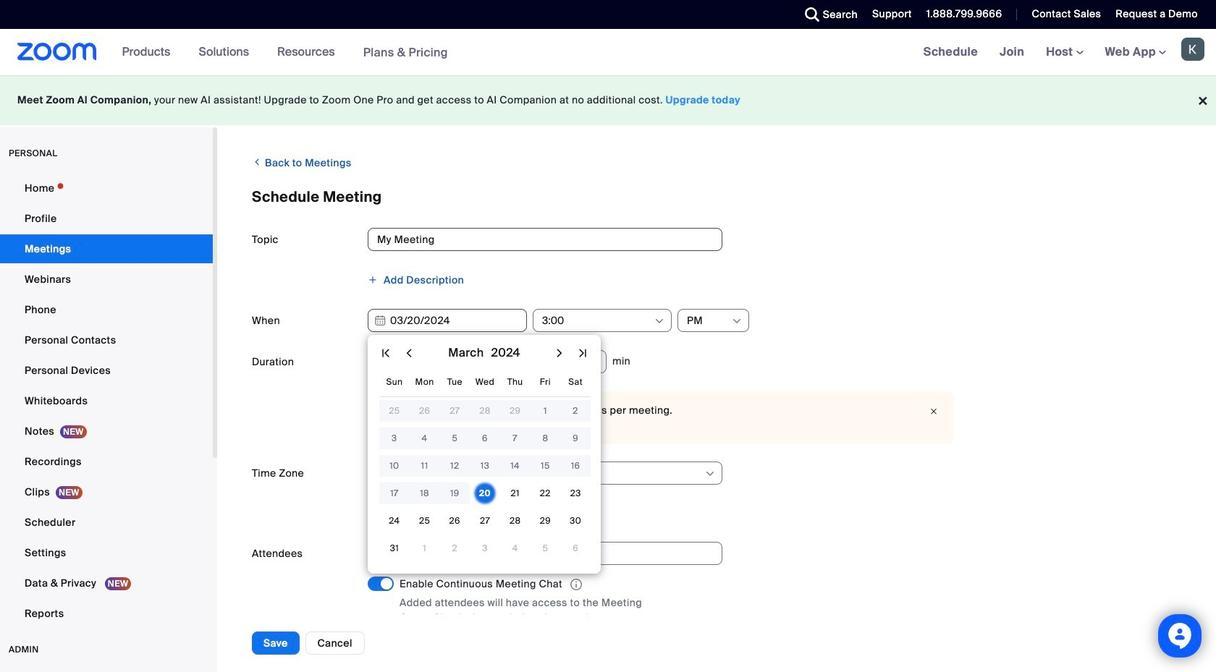 Task type: describe. For each thing, give the bounding box(es) containing it.
previous month,february 2024 image
[[401, 345, 418, 362]]

zoom logo image
[[17, 43, 97, 61]]

My Meeting text field
[[368, 228, 723, 251]]

next year,march 2025 image
[[574, 345, 592, 362]]

previous year,march 2023 image
[[377, 345, 395, 362]]

product information navigation
[[111, 29, 459, 76]]

left image
[[252, 155, 263, 170]]

1 show options image from the left
[[654, 316, 666, 327]]



Task type: locate. For each thing, give the bounding box(es) containing it.
add image
[[368, 275, 378, 285]]

next month,april 2024 image
[[551, 345, 569, 362]]

personal menu menu
[[0, 174, 213, 630]]

learn more about enable continuous meeting chat image
[[566, 579, 587, 592]]

Persistent Chat, enter email address,Enter user names or email addresses text field
[[377, 543, 700, 565]]

banner
[[0, 29, 1217, 76]]

footer
[[0, 75, 1217, 125]]

close image
[[926, 405, 943, 419]]

option group
[[368, 645, 1182, 668]]

meetings navigation
[[913, 29, 1217, 76]]

application
[[400, 577, 675, 593]]

0 horizontal spatial show options image
[[654, 316, 666, 327]]

1 horizontal spatial show options image
[[732, 316, 743, 327]]

profile picture image
[[1182, 38, 1205, 61]]

show options image
[[705, 469, 716, 480]]

2 show options image from the left
[[732, 316, 743, 327]]

choose date text field
[[368, 309, 527, 332]]

select start time text field
[[543, 310, 653, 332]]

show options image
[[654, 316, 666, 327], [732, 316, 743, 327]]



Task type: vqa. For each thing, say whether or not it's contained in the screenshot.
Account Profile
no



